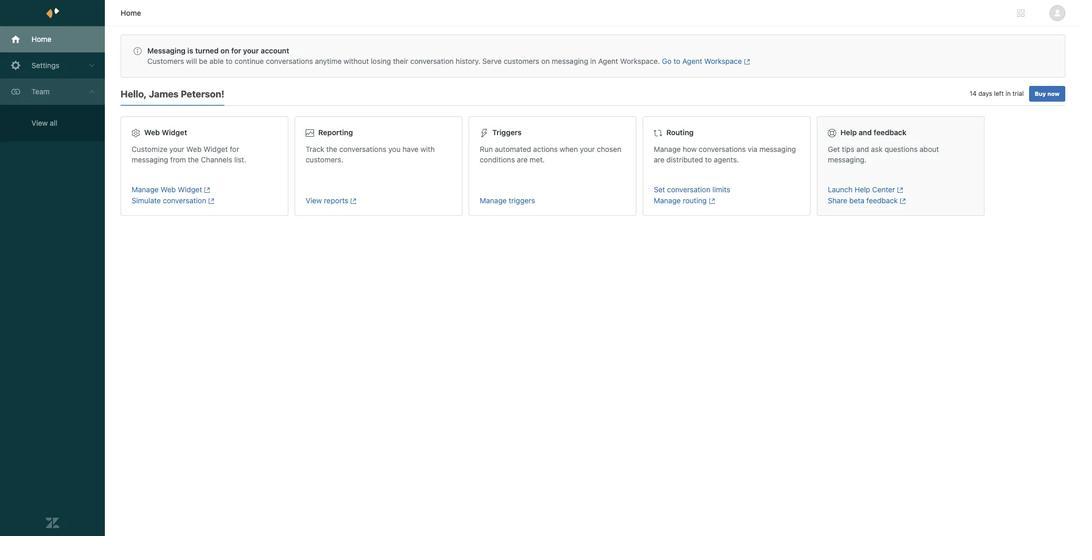 Task type: vqa. For each thing, say whether or not it's contained in the screenshot.
'can'
no



Task type: describe. For each thing, give the bounding box(es) containing it.
turned
[[195, 46, 219, 55]]

customize
[[132, 145, 168, 154]]

1 horizontal spatial to
[[674, 57, 681, 66]]

manage for manage triggers
[[480, 196, 507, 205]]

messaging.
[[828, 155, 867, 164]]

set conversation limits link
[[654, 185, 800, 194]]

get
[[828, 145, 840, 154]]

manage for manage routing
[[654, 196, 681, 205]]

the inside customize your web widget for messaging from the channels list.
[[188, 155, 199, 164]]

will
[[186, 57, 197, 66]]

customize your web widget for messaging from the channels list.
[[132, 145, 246, 164]]

conversation for set conversation limits
[[667, 185, 711, 194]]

share beta feedback link
[[828, 196, 974, 205]]

0 horizontal spatial home
[[31, 35, 52, 44]]

your inside run automated actions when your chosen conditions are met.
[[580, 145, 595, 154]]

about
[[920, 145, 939, 154]]

center
[[873, 185, 895, 194]]

from
[[170, 155, 186, 164]]

able
[[210, 57, 224, 66]]

track the conversations you have with customers.
[[306, 145, 435, 164]]

left
[[994, 90, 1004, 98]]

account
[[261, 46, 289, 55]]

anytime
[[315, 57, 342, 66]]

their
[[393, 57, 409, 66]]

channels
[[201, 155, 232, 164]]

simulate
[[132, 196, 161, 205]]

to inside manage how conversations via messaging are distributed to agents.
[[705, 155, 712, 164]]

messaging inside manage how conversations via messaging are distributed to agents.
[[760, 145, 796, 154]]

1 horizontal spatial your
[[243, 46, 259, 55]]

0 vertical spatial web
[[144, 128, 160, 137]]

messaging
[[147, 46, 186, 55]]

track
[[306, 145, 324, 154]]

customers
[[504, 57, 540, 66]]

list.
[[234, 155, 246, 164]]

james
[[149, 89, 179, 100]]

triggers
[[509, 196, 535, 205]]

launch help center
[[828, 185, 895, 194]]

view all
[[31, 119, 57, 127]]

customers will be able to continue conversations anytime without losing their conversation history. serve customers on messaging in agent workspace.
[[147, 57, 662, 66]]

your inside customize your web widget for messaging from the channels list.
[[169, 145, 184, 154]]

1 horizontal spatial conversation
[[411, 57, 454, 66]]

met.
[[530, 155, 545, 164]]

all
[[50, 119, 57, 127]]

for for widget
[[230, 145, 239, 154]]

limits
[[713, 185, 731, 194]]

agents.
[[714, 155, 739, 164]]

with
[[421, 145, 435, 154]]

share
[[828, 196, 848, 205]]

days
[[979, 90, 993, 98]]

actions
[[533, 145, 558, 154]]

workspace.
[[620, 57, 660, 66]]

manage routing link
[[654, 196, 800, 205]]

web widget
[[144, 128, 187, 137]]

without
[[344, 57, 369, 66]]

get tips and ask questions about messaging.
[[828, 145, 939, 164]]

share beta feedback
[[828, 196, 898, 205]]

1 horizontal spatial web
[[161, 185, 176, 194]]

via
[[748, 145, 758, 154]]

buy now
[[1035, 90, 1060, 97]]

team
[[31, 87, 50, 96]]

conversation for simulate conversation
[[163, 196, 206, 205]]

14 days left in trial
[[970, 90, 1024, 98]]

tips
[[842, 145, 855, 154]]

2 agent from the left
[[683, 57, 703, 66]]

go to agent workspace link
[[662, 57, 750, 66]]

you
[[389, 145, 401, 154]]

0 vertical spatial and
[[859, 128, 872, 137]]

reports
[[324, 196, 349, 205]]

buy now button
[[1030, 86, 1066, 102]]

widget inside customize your web widget for messaging from the channels list.
[[204, 145, 228, 154]]

hello, james peterson!
[[121, 89, 224, 100]]

manage routing
[[654, 196, 707, 205]]

messaging inside customize your web widget for messaging from the channels list.
[[132, 155, 168, 164]]

set conversation limits
[[654, 185, 731, 194]]

beta
[[850, 196, 865, 205]]

history.
[[456, 57, 481, 66]]

feedback for help and feedback
[[874, 128, 907, 137]]

view reports link
[[306, 196, 452, 205]]

run automated actions when your chosen conditions are met.
[[480, 145, 622, 164]]

distributed
[[667, 155, 703, 164]]

14
[[970, 90, 977, 98]]

manage triggers link
[[480, 196, 626, 205]]

serve
[[483, 57, 502, 66]]

routing
[[667, 128, 694, 137]]

1 vertical spatial in
[[1006, 90, 1011, 98]]

trial
[[1013, 90, 1024, 98]]



Task type: locate. For each thing, give the bounding box(es) containing it.
launch help center link
[[828, 185, 974, 194]]

continue
[[235, 57, 264, 66]]

agent
[[598, 57, 618, 66], [683, 57, 703, 66]]

help
[[841, 128, 857, 137], [855, 185, 871, 194]]

help and feedback
[[841, 128, 907, 137]]

simulate conversation
[[132, 196, 206, 205]]

conversations up agents.
[[699, 145, 746, 154]]

1 vertical spatial the
[[188, 155, 199, 164]]

your
[[243, 46, 259, 55], [169, 145, 184, 154], [580, 145, 595, 154]]

2 vertical spatial widget
[[178, 185, 202, 194]]

1 vertical spatial web
[[186, 145, 202, 154]]

reporting
[[318, 128, 353, 137]]

are left the "distributed"
[[654, 155, 665, 164]]

home
[[121, 8, 141, 17], [31, 35, 52, 44]]

conversations inside track the conversations you have with customers.
[[339, 145, 387, 154]]

0 horizontal spatial web
[[144, 128, 160, 137]]

set
[[654, 185, 665, 194]]

manage web widget link
[[132, 185, 277, 194]]

conditions
[[480, 155, 515, 164]]

0 horizontal spatial in
[[591, 57, 597, 66]]

for for on
[[231, 46, 241, 55]]

messaging right customers
[[552, 57, 589, 66]]

conversation up routing
[[667, 185, 711, 194]]

and up ask
[[859, 128, 872, 137]]

2 are from the left
[[654, 155, 665, 164]]

1 horizontal spatial messaging
[[552, 57, 589, 66]]

run
[[480, 145, 493, 154]]

0 vertical spatial home
[[121, 8, 141, 17]]

0 horizontal spatial conversations
[[266, 57, 313, 66]]

1 are from the left
[[517, 155, 528, 164]]

view for view all
[[31, 119, 48, 127]]

0 vertical spatial conversation
[[411, 57, 454, 66]]

conversations for track the conversations you have with customers.
[[339, 145, 387, 154]]

conversations inside manage how conversations via messaging are distributed to agents.
[[699, 145, 746, 154]]

manage web widget
[[132, 185, 202, 194]]

widget
[[162, 128, 187, 137], [204, 145, 228, 154], [178, 185, 202, 194]]

view left reports
[[306, 196, 322, 205]]

0 vertical spatial messaging
[[552, 57, 589, 66]]

your up from
[[169, 145, 184, 154]]

and left ask
[[857, 145, 869, 154]]

1 horizontal spatial are
[[654, 155, 665, 164]]

the right from
[[188, 155, 199, 164]]

web inside customize your web widget for messaging from the channels list.
[[186, 145, 202, 154]]

1 vertical spatial view
[[306, 196, 322, 205]]

simulate conversation link
[[132, 196, 277, 205]]

web up channels
[[186, 145, 202, 154]]

1 vertical spatial home
[[31, 35, 52, 44]]

1 vertical spatial on
[[542, 57, 550, 66]]

1 horizontal spatial agent
[[683, 57, 703, 66]]

2 vertical spatial messaging
[[132, 155, 168, 164]]

be
[[199, 57, 208, 66]]

questions
[[885, 145, 918, 154]]

widget up simulate conversation link
[[178, 185, 202, 194]]

1 vertical spatial and
[[857, 145, 869, 154]]

0 horizontal spatial view
[[31, 119, 48, 127]]

view reports
[[306, 196, 349, 205]]

routing
[[683, 196, 707, 205]]

customers
[[147, 57, 184, 66]]

settings
[[31, 61, 59, 70]]

in left workspace.
[[591, 57, 597, 66]]

2 horizontal spatial to
[[705, 155, 712, 164]]

help up tips
[[841, 128, 857, 137]]

the inside track the conversations you have with customers.
[[326, 145, 337, 154]]

2 horizontal spatial conversations
[[699, 145, 746, 154]]

0 vertical spatial widget
[[162, 128, 187, 137]]

conversation
[[411, 57, 454, 66], [667, 185, 711, 194], [163, 196, 206, 205]]

conversations down account
[[266, 57, 313, 66]]

feedback
[[874, 128, 907, 137], [867, 196, 898, 205]]

0 vertical spatial view
[[31, 119, 48, 127]]

1 horizontal spatial home
[[121, 8, 141, 17]]

are inside manage how conversations via messaging are distributed to agents.
[[654, 155, 665, 164]]

to right "able"
[[226, 57, 233, 66]]

agent right go
[[683, 57, 703, 66]]

2 horizontal spatial messaging
[[760, 145, 796, 154]]

web up simulate conversation
[[161, 185, 176, 194]]

0 horizontal spatial on
[[221, 46, 229, 55]]

2 horizontal spatial conversation
[[667, 185, 711, 194]]

for
[[231, 46, 241, 55], [230, 145, 239, 154]]

are down automated
[[517, 155, 528, 164]]

manage for manage web widget
[[132, 185, 159, 194]]

manage left triggers
[[480, 196, 507, 205]]

on up "able"
[[221, 46, 229, 55]]

view
[[31, 119, 48, 127], [306, 196, 322, 205]]

the up 'customers.'
[[326, 145, 337, 154]]

widget up customize your web widget for messaging from the channels list.
[[162, 128, 187, 137]]

view left the all
[[31, 119, 48, 127]]

on right customers
[[542, 57, 550, 66]]

0 vertical spatial on
[[221, 46, 229, 55]]

now
[[1048, 90, 1060, 97]]

chosen
[[597, 145, 622, 154]]

messaging is turned on for your account
[[147, 46, 289, 55]]

1 vertical spatial messaging
[[760, 145, 796, 154]]

1 horizontal spatial conversations
[[339, 145, 387, 154]]

1 horizontal spatial in
[[1006, 90, 1011, 98]]

0 vertical spatial help
[[841, 128, 857, 137]]

hello,
[[121, 89, 147, 100]]

0 vertical spatial for
[[231, 46, 241, 55]]

to left agents.
[[705, 155, 712, 164]]

customers.
[[306, 155, 344, 164]]

are inside run automated actions when your chosen conditions are met.
[[517, 155, 528, 164]]

1 agent from the left
[[598, 57, 618, 66]]

messaging right via
[[760, 145, 796, 154]]

buy
[[1035, 90, 1046, 97]]

to right go
[[674, 57, 681, 66]]

when
[[560, 145, 578, 154]]

2 horizontal spatial your
[[580, 145, 595, 154]]

conversations for manage how conversations via messaging are distributed to agents.
[[699, 145, 746, 154]]

peterson!
[[181, 89, 224, 100]]

0 horizontal spatial to
[[226, 57, 233, 66]]

in
[[591, 57, 597, 66], [1006, 90, 1011, 98]]

the
[[326, 145, 337, 154], [188, 155, 199, 164]]

0 vertical spatial the
[[326, 145, 337, 154]]

0 vertical spatial in
[[591, 57, 597, 66]]

feedback for share beta feedback
[[867, 196, 898, 205]]

widget up channels
[[204, 145, 228, 154]]

manage
[[654, 145, 681, 154], [132, 185, 159, 194], [480, 196, 507, 205], [654, 196, 681, 205]]

manage up the "distributed"
[[654, 145, 681, 154]]

manage down set
[[654, 196, 681, 205]]

0 horizontal spatial your
[[169, 145, 184, 154]]

0 horizontal spatial are
[[517, 155, 528, 164]]

help up share beta feedback
[[855, 185, 871, 194]]

1 horizontal spatial on
[[542, 57, 550, 66]]

your right when
[[580, 145, 595, 154]]

0 horizontal spatial agent
[[598, 57, 618, 66]]

0 horizontal spatial the
[[188, 155, 199, 164]]

feedback down center
[[867, 196, 898, 205]]

2 vertical spatial conversation
[[163, 196, 206, 205]]

messaging down customize
[[132, 155, 168, 164]]

losing
[[371, 57, 391, 66]]

web up customize
[[144, 128, 160, 137]]

0 vertical spatial feedback
[[874, 128, 907, 137]]

have
[[403, 145, 419, 154]]

automated
[[495, 145, 531, 154]]

1 vertical spatial widget
[[204, 145, 228, 154]]

in right left
[[1006, 90, 1011, 98]]

feedback up questions
[[874, 128, 907, 137]]

for up continue
[[231, 46, 241, 55]]

2 horizontal spatial web
[[186, 145, 202, 154]]

triggers
[[493, 128, 522, 137]]

for up list.
[[230, 145, 239, 154]]

2 vertical spatial web
[[161, 185, 176, 194]]

workspace
[[705, 57, 742, 66]]

1 vertical spatial feedback
[[867, 196, 898, 205]]

is
[[187, 46, 193, 55]]

launch
[[828, 185, 853, 194]]

1 vertical spatial for
[[230, 145, 239, 154]]

manage inside manage how conversations via messaging are distributed to agents.
[[654, 145, 681, 154]]

1 vertical spatial help
[[855, 185, 871, 194]]

conversation down manage web widget
[[163, 196, 206, 205]]

0 horizontal spatial conversation
[[163, 196, 206, 205]]

manage triggers
[[480, 196, 535, 205]]

1 horizontal spatial view
[[306, 196, 322, 205]]

go
[[662, 57, 672, 66]]

manage how conversations via messaging are distributed to agents.
[[654, 145, 796, 164]]

and inside "get tips and ask questions about messaging."
[[857, 145, 869, 154]]

conversations
[[266, 57, 313, 66], [339, 145, 387, 154], [699, 145, 746, 154]]

go to agent workspace
[[662, 57, 742, 66]]

1 horizontal spatial the
[[326, 145, 337, 154]]

agent left workspace.
[[598, 57, 618, 66]]

view for view reports
[[306, 196, 322, 205]]

zendesk products image
[[1018, 9, 1025, 17]]

on
[[221, 46, 229, 55], [542, 57, 550, 66]]

your up continue
[[243, 46, 259, 55]]

how
[[683, 145, 697, 154]]

manage up simulate
[[132, 185, 159, 194]]

conversation right their
[[411, 57, 454, 66]]

manage for manage how conversations via messaging are distributed to agents.
[[654, 145, 681, 154]]

conversations left the you
[[339, 145, 387, 154]]

for inside customize your web widget for messaging from the channels list.
[[230, 145, 239, 154]]

1 vertical spatial conversation
[[667, 185, 711, 194]]

are
[[517, 155, 528, 164], [654, 155, 665, 164]]

0 horizontal spatial messaging
[[132, 155, 168, 164]]

ask
[[871, 145, 883, 154]]



